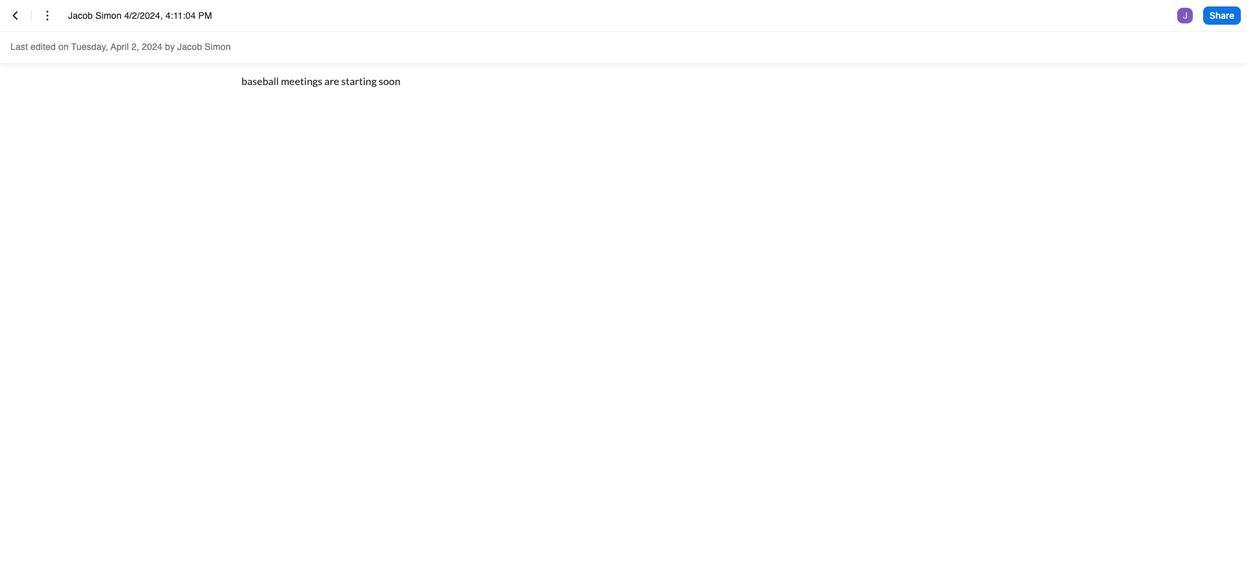 Task type: vqa. For each thing, say whether or not it's contained in the screenshot.
meetings navigation
no



Task type: describe. For each thing, give the bounding box(es) containing it.
all notes image
[[8, 8, 23, 23]]

bold image
[[217, 40, 232, 55]]



Task type: locate. For each thing, give the bounding box(es) containing it.
more image
[[40, 8, 55, 23]]

jacob simon image
[[1178, 8, 1193, 23]]

None text field
[[68, 9, 227, 22]]



